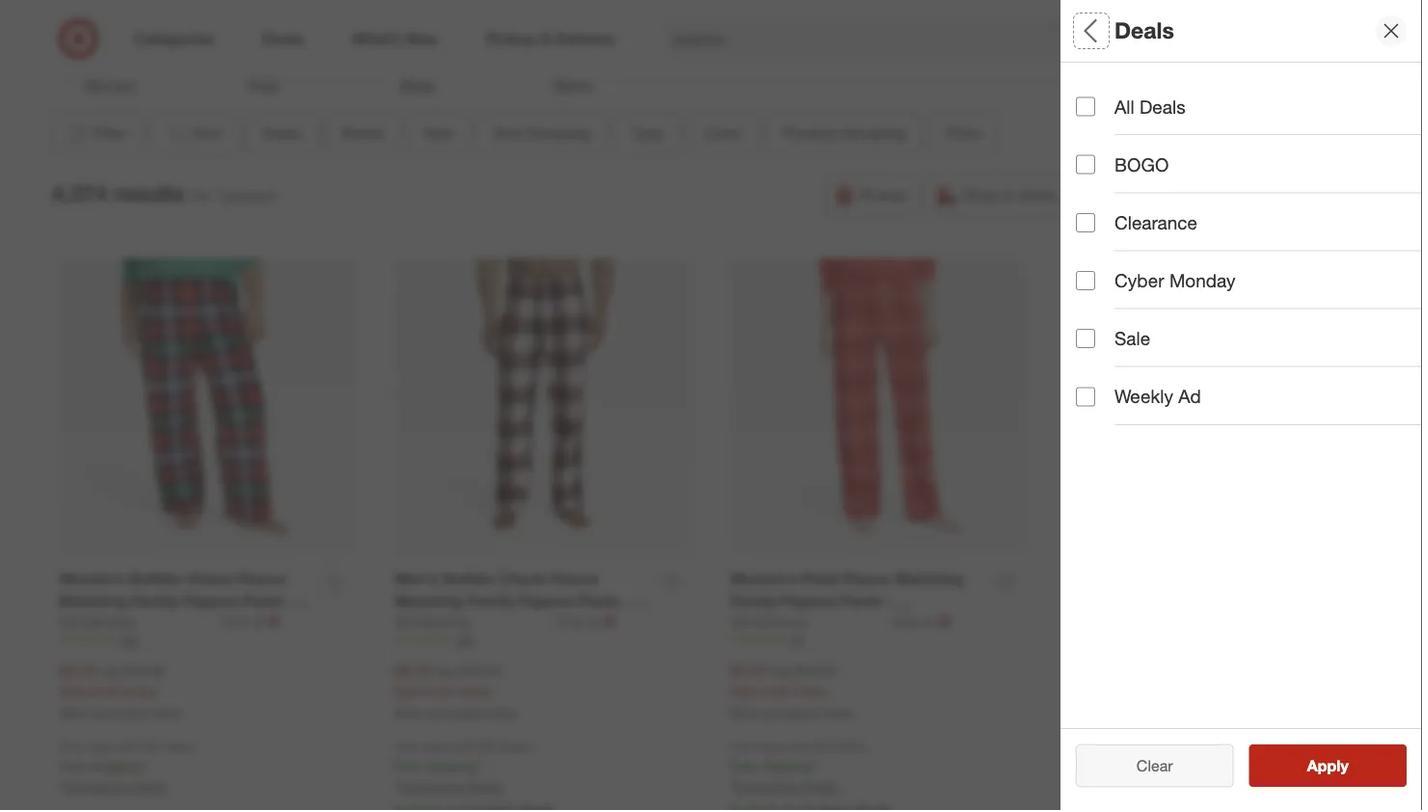 Task type: locate. For each thing, give the bounding box(es) containing it.
check
[[186, 569, 233, 588], [499, 569, 546, 588]]

0 horizontal spatial $6.00 reg $10.00 sale ends today when purchased online
[[59, 661, 181, 720]]

online down 49 link
[[822, 706, 853, 720]]

fleece up 100 link
[[550, 569, 599, 588]]

0 horizontal spatial $10.00
[[124, 662, 164, 679]]

1 horizontal spatial today
[[458, 682, 492, 699]]

2 horizontal spatial purchased
[[763, 706, 819, 720]]

ends down 108
[[89, 682, 119, 699]]

purchased up only ships with $35 orders free shipping * * exclusions apply.
[[92, 706, 147, 720]]

$6.00 reg $10.00 sale ends today when purchased online
[[59, 661, 181, 720], [395, 661, 517, 720], [730, 661, 853, 720]]

3 wondershop™ from the left
[[730, 613, 831, 632]]

wondershop™ inside 'women's buffalo check fleece matching family pajama pants - wondershop™ green/red/black'
[[59, 613, 160, 632]]

4 shipping from the left
[[1096, 758, 1148, 774]]

only at ¬ up 108 link
[[221, 612, 280, 631]]

deals button
[[1076, 63, 1423, 130], [246, 113, 318, 155]]

grouping for size grouping button to the left
[[527, 124, 591, 143]]

49 link
[[730, 631, 1028, 648]]

women
[[83, 77, 136, 95]]

baby
[[400, 77, 436, 95]]

deals up bogo
[[1140, 95, 1186, 118]]

fleece right plaid
[[842, 569, 891, 588]]

0 horizontal spatial only ships with $35 orders
[[395, 739, 532, 754]]

0 vertical spatial color
[[705, 124, 742, 143]]

at for green/red/black
[[252, 613, 264, 630]]

1 horizontal spatial color button
[[1076, 400, 1423, 468]]

brand button inside all filters dialog
[[1076, 130, 1423, 198]]

all
[[1076, 17, 1103, 44], [1115, 95, 1135, 118]]

1 horizontal spatial only ships with $35 orders
[[730, 739, 867, 754]]

pajama down plaid
[[782, 591, 837, 610]]

BOGO checkbox
[[1076, 155, 1096, 174]]

3 pants from the left
[[841, 591, 883, 610]]

matching down men's
[[395, 591, 463, 610]]

apply. inside only ships with $35 orders free shipping * exclusions apply.
[[1139, 778, 1175, 795]]

2 horizontal spatial today
[[794, 682, 828, 699]]

1 when from the left
[[59, 706, 89, 720]]

buffalo up 108
[[130, 569, 182, 588]]

2 check from the left
[[499, 569, 546, 588]]

deals down all filters
[[1076, 83, 1126, 105]]

1 - from the left
[[288, 591, 295, 610]]

0 horizontal spatial pajama
[[183, 591, 238, 610]]

color left product
[[705, 124, 742, 143]]

$6.00 reg $10.00 sale ends today when purchased online down 108
[[59, 661, 181, 720]]

online up only ships with $35 orders free shipping * * exclusions apply.
[[150, 706, 181, 720]]

1 women's from the left
[[59, 569, 126, 588]]

1 vertical spatial type button
[[1076, 333, 1423, 400]]

0 horizontal spatial fleece
[[238, 569, 286, 588]]

1 horizontal spatial grouping
[[842, 124, 906, 143]]

1 horizontal spatial -
[[624, 591, 630, 610]]

when
[[59, 706, 89, 720], [395, 706, 425, 720], [730, 706, 760, 720]]

1 horizontal spatial when
[[395, 706, 425, 720]]

¬ up 100 link
[[603, 612, 616, 631]]

2 ends from the left
[[425, 682, 455, 699]]

1 horizontal spatial buffalo
[[443, 569, 495, 588]]

4 ships from the left
[[1093, 739, 1120, 754]]

1 vertical spatial all
[[1115, 95, 1135, 118]]

3 - from the left
[[887, 591, 893, 610]]

2 online from the left
[[486, 706, 517, 720]]

fleece for women's buffalo check fleece matching family pajama pants - wondershop™ green/red/black
[[238, 569, 286, 588]]

with
[[116, 739, 138, 754], [452, 739, 473, 754], [788, 739, 809, 754], [1123, 739, 1145, 754]]

1 orders from the left
[[163, 739, 196, 754]]

today down the 49
[[794, 682, 828, 699]]

- inside 'women's buffalo check fleece matching family pajama pants - wondershop™ green/red/black'
[[288, 591, 295, 610]]

3 exclusions from the left
[[735, 778, 799, 795]]

1 horizontal spatial purchased
[[428, 706, 483, 720]]

0 vertical spatial size grouping button
[[477, 113, 607, 155]]

deals down "kids"
[[263, 124, 301, 143]]

$6.00 for women's plaid fleece matching family pajama pants - wondershop™ red
[[730, 661, 768, 680]]

1 shipping from the left
[[89, 758, 141, 774]]

1 horizontal spatial family
[[467, 591, 515, 610]]

0 vertical spatial results
[[113, 180, 185, 207]]

clear
[[1127, 756, 1164, 775], [1137, 756, 1174, 775]]

sort button
[[149, 113, 239, 155]]

¬
[[268, 612, 280, 631], [603, 612, 616, 631], [939, 612, 952, 631]]

0 vertical spatial all
[[1076, 17, 1103, 44]]

men's buffalo check fleece matching family pajama pants - wondershop™ black link
[[395, 568, 647, 632]]

3 $35 from the left
[[812, 739, 831, 754]]

1 horizontal spatial wondershop link
[[395, 612, 553, 631]]

ships
[[86, 739, 113, 754], [421, 739, 449, 754], [757, 739, 784, 754], [1093, 739, 1120, 754]]

- up 49 link
[[887, 591, 893, 610]]

$6.00 reg $10.00 sale ends today when purchased online down the 49
[[730, 661, 853, 720]]

2 ¬ from the left
[[603, 612, 616, 631]]

family for green/red/black
[[132, 591, 179, 610]]

at up 49 link
[[924, 613, 935, 630]]

fleece
[[238, 569, 286, 588], [550, 569, 599, 588], [842, 569, 891, 588]]

1 vertical spatial results
[[1320, 756, 1369, 775]]

100
[[454, 632, 474, 647]]

results left for
[[113, 180, 185, 207]]

2 wondershop™ from the left
[[395, 613, 496, 632]]

1 fleece from the left
[[238, 569, 286, 588]]

results inside button
[[1320, 756, 1369, 775]]

wondershop link up the 49
[[730, 612, 889, 631]]

2 shipping from the left
[[425, 758, 477, 774]]

clear button
[[1076, 745, 1234, 787]]

3 $10.00 from the left
[[795, 662, 836, 679]]

4 apply. from the left
[[1139, 778, 1175, 795]]

¬ for women's plaid fleece matching family pajama pants - wondershop™ red
[[939, 612, 952, 631]]

pajama inside 'women's buffalo check fleece matching family pajama pants - wondershop™ green/red/black'
[[183, 591, 238, 610]]

0 horizontal spatial wondershop
[[59, 613, 136, 630]]

Cyber Monday checkbox
[[1076, 271, 1096, 290]]

¬ up 108 link
[[268, 612, 280, 631]]

1 horizontal spatial pajama
[[519, 591, 574, 610]]

women link
[[52, 0, 167, 97]]

0 horizontal spatial ¬
[[268, 612, 280, 631]]

$6.00 for women's buffalo check fleece matching family pajama pants - wondershop™ green/red/black
[[59, 661, 96, 680]]

4 free from the left
[[1066, 758, 1093, 774]]

women's inside women's plaid fleece matching family pajama pants - wondershop™ red
[[730, 569, 797, 588]]

fleece for men's buffalo check fleece matching family pajama pants - wondershop™ black
[[550, 569, 599, 588]]

check up green/red/black
[[186, 569, 233, 588]]

pickup
[[860, 186, 907, 205]]

2 pajama from the left
[[519, 591, 574, 610]]

wondershop up 100
[[395, 613, 471, 630]]

size button
[[408, 113, 469, 155], [1076, 198, 1423, 265]]

family inside 'women's buffalo check fleece matching family pajama pants - wondershop™ green/red/black'
[[132, 591, 179, 610]]

reg down the 49
[[772, 662, 791, 679]]

cyber monday
[[1115, 270, 1236, 292]]

2 pants from the left
[[578, 591, 620, 610]]

1 $6.00 reg $10.00 sale ends today when purchased online from the left
[[59, 661, 181, 720]]

0 vertical spatial size button
[[408, 113, 469, 155]]

2 horizontal spatial ¬
[[939, 612, 952, 631]]

all inside deals dialog
[[1115, 95, 1135, 118]]

2 horizontal spatial fleece
[[842, 569, 891, 588]]

ends down the 49
[[760, 682, 790, 699]]

0 vertical spatial type
[[632, 124, 664, 143]]

2 only ships with $35 orders from the left
[[730, 739, 867, 754]]

1 horizontal spatial matching
[[395, 591, 463, 610]]

pickup button
[[825, 174, 920, 217]]

see results
[[1288, 756, 1369, 775]]

wondershop for women's buffalo check fleece matching family pajama pants - wondershop™ green/red/black
[[59, 613, 136, 630]]

type inside all filters dialog
[[1076, 353, 1117, 375]]

1 horizontal spatial deals button
[[1076, 63, 1423, 130]]

0 horizontal spatial color
[[705, 124, 742, 143]]

clear inside 'clear' button
[[1137, 756, 1174, 775]]

pants up 100 link
[[578, 591, 620, 610]]

matching for women's buffalo check fleece matching family pajama pants - wondershop™ green/red/black
[[59, 591, 127, 610]]

wondershop up 108
[[59, 613, 136, 630]]

see
[[1288, 756, 1315, 775]]

3 shipping from the left
[[761, 758, 812, 774]]

clear all button
[[1076, 745, 1234, 787]]

only at ¬ for green/red/black
[[221, 612, 280, 631]]

2 horizontal spatial only at ¬
[[892, 612, 952, 631]]

all left filters
[[1076, 17, 1103, 44]]

purchased down 100
[[428, 706, 483, 720]]

only ships with $35 orders for wondershop™
[[395, 739, 532, 754]]

family inside men's buffalo check fleece matching family pajama pants - wondershop™ black
[[467, 591, 515, 610]]

3 $6.00 from the left
[[730, 661, 768, 680]]

clear for clear all
[[1127, 756, 1164, 775]]

2 $35 from the left
[[477, 739, 495, 754]]

0 horizontal spatial type
[[632, 124, 664, 143]]

2 reg from the left
[[436, 662, 456, 679]]

$10.00 down 100
[[459, 662, 500, 679]]

fleece up green/red/black
[[238, 569, 286, 588]]

deals
[[1115, 17, 1175, 44], [1076, 83, 1126, 105], [1140, 95, 1186, 118], [263, 124, 301, 143]]

*
[[141, 758, 146, 774], [477, 758, 481, 774], [812, 758, 817, 774], [1148, 758, 1153, 774], [59, 778, 64, 795], [395, 778, 399, 795], [730, 778, 735, 795]]

1 horizontal spatial type
[[1076, 353, 1117, 375]]

2 women's from the left
[[730, 569, 797, 588]]

matching up 108
[[59, 591, 127, 610]]

only inside only ships with $35 orders free shipping * * exclusions apply.
[[59, 739, 82, 754]]

2 buffalo from the left
[[443, 569, 495, 588]]

3 apply. from the left
[[803, 778, 839, 795]]

all for all filters
[[1076, 17, 1103, 44]]

shipping inside only ships with $35 orders free shipping * * exclusions apply.
[[89, 758, 141, 774]]

2 horizontal spatial wondershop
[[730, 613, 807, 630]]

1 with from the left
[[116, 739, 138, 754]]

all inside dialog
[[1076, 17, 1103, 44]]

apply.
[[132, 778, 168, 795], [468, 778, 504, 795], [803, 778, 839, 795], [1139, 778, 1175, 795]]

wondershop™ for men's
[[395, 613, 496, 632]]

grouping down 'mens'
[[527, 124, 591, 143]]

ends for green/red/black
[[89, 682, 119, 699]]

4 exclusions apply. link from the left
[[1071, 778, 1175, 795]]

wondershop
[[59, 613, 136, 630], [395, 613, 471, 630], [730, 613, 807, 630]]

men's buffalo check fleece matching family pajama pants - wondershop™ black image
[[395, 259, 693, 557], [395, 259, 693, 557]]

1 wondershop™ from the left
[[59, 613, 160, 632]]

0 horizontal spatial today
[[123, 682, 157, 699]]

$6.00 reg $10.00 sale ends today when purchased online down 100
[[395, 661, 517, 720]]

women's left plaid
[[730, 569, 797, 588]]

$10.00 down 108
[[124, 662, 164, 679]]

0 vertical spatial size grouping
[[494, 124, 591, 143]]

deals inside all filters dialog
[[1076, 83, 1126, 105]]

fleece inside women's plaid fleece matching family pajama pants - wondershop™ red
[[842, 569, 891, 588]]

sale inside deals dialog
[[1115, 328, 1151, 350]]

$10.00 down the 49
[[795, 662, 836, 679]]

reg for green/red/black
[[100, 662, 120, 679]]

type button inside all filters dialog
[[1076, 333, 1423, 400]]

3 at from the left
[[924, 613, 935, 630]]

2 $6.00 reg $10.00 sale ends today when purchased online from the left
[[395, 661, 517, 720]]

all for all deals
[[1115, 95, 1135, 118]]

2 $6.00 from the left
[[395, 661, 432, 680]]

all deals
[[1115, 95, 1186, 118]]

0 horizontal spatial when
[[59, 706, 89, 720]]

2 horizontal spatial wondershop™
[[730, 613, 831, 632]]

only ships with $35 orders
[[395, 739, 532, 754], [730, 739, 867, 754]]

1 buffalo from the left
[[130, 569, 182, 588]]

purchased down the 49
[[763, 706, 819, 720]]

Sale checkbox
[[1076, 329, 1096, 348]]

pajama up black at the left of page
[[519, 591, 574, 610]]

1 horizontal spatial size button
[[1076, 198, 1423, 265]]

3 exclusions apply. link from the left
[[735, 778, 839, 795]]

1 vertical spatial color
[[1076, 420, 1124, 442]]

Clearance checkbox
[[1076, 213, 1096, 232]]

pajama for black
[[519, 591, 574, 610]]

1 horizontal spatial $6.00
[[395, 661, 432, 680]]

1 purchased from the left
[[92, 706, 147, 720]]

matching
[[895, 569, 964, 588], [59, 591, 127, 610], [395, 591, 463, 610]]

1 $35 from the left
[[141, 739, 160, 754]]

1 horizontal spatial only at ¬
[[557, 612, 616, 631]]

2 horizontal spatial grouping
[[1118, 285, 1199, 307]]

4 with from the left
[[1123, 739, 1145, 754]]

size button up monday
[[1076, 198, 1423, 265]]

pajama inside men's buffalo check fleece matching family pajama pants - wondershop™ black
[[519, 591, 574, 610]]

buffalo right men's
[[443, 569, 495, 588]]

wondershop link up 108
[[59, 612, 217, 631]]

at for black
[[588, 613, 600, 630]]

today
[[123, 682, 157, 699], [458, 682, 492, 699], [794, 682, 828, 699]]

0 horizontal spatial results
[[113, 180, 185, 207]]

same day delivery button
[[1075, 174, 1254, 217]]

ships inside only ships with $35 orders free shipping * * exclusions apply.
[[86, 739, 113, 754]]

0 horizontal spatial family
[[132, 591, 179, 610]]

grouping
[[527, 124, 591, 143], [842, 124, 906, 143], [1118, 285, 1199, 307]]

only ships with $35 orders for red
[[730, 739, 867, 754]]

1 horizontal spatial online
[[486, 706, 517, 720]]

clear for clear
[[1137, 756, 1174, 775]]

apply
[[1308, 756, 1349, 775]]

2 $10.00 from the left
[[459, 662, 500, 679]]

2 fleece from the left
[[550, 569, 599, 588]]

2 only at ¬ from the left
[[557, 612, 616, 631]]

type button
[[615, 113, 681, 155], [1076, 333, 1423, 400]]

0 horizontal spatial reg
[[100, 662, 120, 679]]

1 vertical spatial size button
[[1076, 198, 1423, 265]]

2 wondershop from the left
[[395, 613, 471, 630]]

3 when from the left
[[730, 706, 760, 720]]

0 horizontal spatial grouping
[[527, 124, 591, 143]]

2 purchased from the left
[[428, 706, 483, 720]]

1 horizontal spatial fleece
[[550, 569, 599, 588]]

free
[[59, 758, 86, 774], [395, 758, 421, 774], [730, 758, 757, 774], [1066, 758, 1093, 774]]

0 horizontal spatial purchased
[[92, 706, 147, 720]]

1 apply. from the left
[[132, 778, 168, 795]]

all right all deals checkbox
[[1115, 95, 1135, 118]]

0 horizontal spatial pants
[[242, 591, 284, 610]]

3 ¬ from the left
[[939, 612, 952, 631]]

2 at from the left
[[588, 613, 600, 630]]

2 horizontal spatial online
[[822, 706, 853, 720]]

only at ¬
[[221, 612, 280, 631], [557, 612, 616, 631], [892, 612, 952, 631]]

1 wondershop from the left
[[59, 613, 136, 630]]

0 horizontal spatial free shipping * * exclusions apply.
[[395, 758, 504, 795]]

4 exclusions from the left
[[1071, 778, 1135, 795]]

women's plaid fleece matching family pajama pants - wondershop™ red image
[[730, 259, 1028, 557], [730, 259, 1028, 557]]

2 horizontal spatial pants
[[841, 591, 883, 610]]

1 check from the left
[[186, 569, 233, 588]]

only at ¬ up 100 link
[[557, 612, 616, 631]]

2 horizontal spatial family
[[730, 591, 778, 610]]

0 horizontal spatial matching
[[59, 591, 127, 610]]

2 horizontal spatial when
[[730, 706, 760, 720]]

fleece inside men's buffalo check fleece matching family pajama pants - wondershop™ black
[[550, 569, 599, 588]]

color
[[705, 124, 742, 143], [1076, 420, 1124, 442]]

online
[[150, 706, 181, 720], [486, 706, 517, 720], [822, 706, 853, 720]]

What can we help you find? suggestions appear below search field
[[662, 17, 1143, 60]]

1 today from the left
[[123, 682, 157, 699]]

2 horizontal spatial reg
[[772, 662, 791, 679]]

1 horizontal spatial $6.00 reg $10.00 sale ends today when purchased online
[[395, 661, 517, 720]]

free shipping * * exclusions apply. for wondershop™
[[395, 758, 504, 795]]

0 horizontal spatial ends
[[89, 682, 119, 699]]

at
[[252, 613, 264, 630], [588, 613, 600, 630], [924, 613, 935, 630]]

2 today from the left
[[458, 682, 492, 699]]

family for black
[[467, 591, 515, 610]]

deals dialog
[[1061, 0, 1423, 810]]

1 horizontal spatial pants
[[578, 591, 620, 610]]

size button down baby
[[408, 113, 469, 155]]

1 only at ¬ from the left
[[221, 612, 280, 631]]

4 orders from the left
[[1170, 739, 1203, 754]]

buffalo inside men's buffalo check fleece matching family pajama pants - wondershop™ black
[[443, 569, 495, 588]]

- up green/red/black
[[288, 591, 295, 610]]

Weekly Ad checkbox
[[1076, 387, 1096, 406]]

1 exclusions from the left
[[64, 778, 128, 795]]

pants
[[242, 591, 284, 610], [578, 591, 620, 610], [841, 591, 883, 610]]

wondershop link up 100
[[395, 612, 553, 631]]

pants inside 'women's buffalo check fleece matching family pajama pants - wondershop™ green/red/black'
[[242, 591, 284, 610]]

0 horizontal spatial size grouping button
[[477, 113, 607, 155]]

0 horizontal spatial buffalo
[[130, 569, 182, 588]]

sale
[[1115, 328, 1151, 350], [59, 682, 85, 699], [395, 682, 421, 699], [730, 682, 757, 699]]

1 vertical spatial size grouping
[[1076, 285, 1199, 307]]

grouping down the 'clearance'
[[1118, 285, 1199, 307]]

2 clear from the left
[[1137, 756, 1174, 775]]

women's buffalo check fleece matching family pajama pants - wondershop™ black image
[[1066, 259, 1364, 557], [1066, 259, 1364, 557]]

1 horizontal spatial check
[[499, 569, 546, 588]]

1 ends from the left
[[89, 682, 119, 699]]

women's for family
[[730, 569, 797, 588]]

shipping inside only ships with $35 orders free shipping * exclusions apply.
[[1096, 758, 1148, 774]]

size
[[424, 124, 453, 143], [494, 124, 523, 143], [1076, 218, 1113, 240], [1076, 285, 1113, 307]]

clear inside clear all 'button'
[[1127, 756, 1164, 775]]

wondershop up the 49
[[730, 613, 807, 630]]

$10.00 for black
[[459, 662, 500, 679]]

ends
[[89, 682, 119, 699], [425, 682, 455, 699], [760, 682, 790, 699]]

- up 100 link
[[624, 591, 630, 610]]

3 wondershop from the left
[[730, 613, 807, 630]]

women's up 108
[[59, 569, 126, 588]]

matching inside men's buffalo check fleece matching family pajama pants - wondershop™ black
[[395, 591, 463, 610]]

results right see
[[1320, 756, 1369, 775]]

grouping inside all filters dialog
[[1118, 285, 1199, 307]]

0 horizontal spatial check
[[186, 569, 233, 588]]

2 - from the left
[[624, 591, 630, 610]]

1 ¬ from the left
[[268, 612, 280, 631]]

3 purchased from the left
[[763, 706, 819, 720]]

only
[[221, 613, 249, 630], [557, 613, 584, 630], [892, 613, 920, 630], [59, 739, 82, 754], [395, 739, 418, 754], [730, 739, 754, 754], [1066, 739, 1089, 754]]

pajama for green/red/black
[[183, 591, 238, 610]]

2 horizontal spatial -
[[887, 591, 893, 610]]

orders
[[163, 739, 196, 754], [498, 739, 532, 754], [834, 739, 867, 754], [1170, 739, 1203, 754]]

at up 108 link
[[252, 613, 264, 630]]

2 apply. from the left
[[468, 778, 504, 795]]

2 when from the left
[[395, 706, 425, 720]]

3 family from the left
[[730, 591, 778, 610]]

color button
[[688, 113, 759, 155], [1076, 400, 1423, 468]]

grouping up pickup button
[[842, 124, 906, 143]]

3 with from the left
[[788, 739, 809, 754]]

only at ¬ up 49 link
[[892, 612, 952, 631]]

wondershop™ inside men's buffalo check fleece matching family pajama pants - wondershop™ black
[[395, 613, 496, 632]]

2 horizontal spatial at
[[924, 613, 935, 630]]

¬ up 49 link
[[939, 612, 952, 631]]

$35 inside only ships with $35 orders free shipping * exclusions apply.
[[1148, 739, 1167, 754]]

reg down 100
[[436, 662, 456, 679]]

0 horizontal spatial only at ¬
[[221, 612, 280, 631]]

2 family from the left
[[467, 591, 515, 610]]

check inside men's buffalo check fleece matching family pajama pants - wondershop™ black
[[499, 569, 546, 588]]

1 reg from the left
[[100, 662, 120, 679]]

today down 108
[[123, 682, 157, 699]]

2 horizontal spatial $6.00
[[730, 661, 768, 680]]

0 horizontal spatial deals button
[[246, 113, 318, 155]]

0 horizontal spatial brand
[[342, 124, 383, 143]]

0 horizontal spatial brand button
[[326, 113, 400, 155]]

3 free from the left
[[730, 758, 757, 774]]

fleece inside 'women's buffalo check fleece matching family pajama pants - wondershop™ green/red/black'
[[238, 569, 286, 588]]

brand button
[[326, 113, 400, 155], [1076, 130, 1423, 198]]

2 wondershop link from the left
[[395, 612, 553, 631]]

with inside only ships with $35 orders free shipping * * exclusions apply.
[[116, 739, 138, 754]]

1 free from the left
[[59, 758, 86, 774]]

exclusions
[[64, 778, 128, 795], [399, 778, 464, 795], [735, 778, 799, 795], [1071, 778, 1135, 795]]

reg down 108
[[100, 662, 120, 679]]

ends down 100
[[425, 682, 455, 699]]

purchased for black
[[428, 706, 483, 720]]

brand
[[342, 124, 383, 143], [1076, 150, 1129, 172]]

when for women's buffalo check fleece matching family pajama pants - wondershop™ green/red/black
[[59, 706, 89, 720]]

1 online from the left
[[150, 706, 181, 720]]

pajama
[[183, 591, 238, 610], [519, 591, 574, 610], [782, 591, 837, 610]]

- inside men's buffalo check fleece matching family pajama pants - wondershop™ black
[[624, 591, 630, 610]]

1 only ships with $35 orders from the left
[[395, 739, 532, 754]]

women's buffalo check fleece matching family pajama pants - wondershop™ green/red/black image
[[59, 259, 357, 557], [59, 259, 357, 557]]

check for green/red/black
[[186, 569, 233, 588]]

women's inside 'women's buffalo check fleece matching family pajama pants - wondershop™ green/red/black'
[[59, 569, 126, 588]]

1 horizontal spatial reg
[[436, 662, 456, 679]]

women's buffalo check fleece matching family pajama pants - wondershop™ green/red/black link
[[59, 568, 312, 632]]

1 $10.00 from the left
[[124, 662, 164, 679]]

pants inside men's buffalo check fleece matching family pajama pants - wondershop™ black
[[578, 591, 620, 610]]

3 pajama from the left
[[782, 591, 837, 610]]

1 horizontal spatial at
[[588, 613, 600, 630]]

1 ships from the left
[[86, 739, 113, 754]]

pajama inside women's plaid fleece matching family pajama pants - wondershop™ red
[[782, 591, 837, 610]]

check up black at the left of page
[[499, 569, 546, 588]]

exclusions inside only ships with $35 orders free shipping * * exclusions apply.
[[64, 778, 128, 795]]

1 horizontal spatial women's
[[730, 569, 797, 588]]

matching inside 'women's buffalo check fleece matching family pajama pants - wondershop™ green/red/black'
[[59, 591, 127, 610]]

2 horizontal spatial wondershop link
[[730, 612, 889, 631]]

grouping for product grouping button
[[842, 124, 906, 143]]

wondershop™
[[59, 613, 160, 632], [395, 613, 496, 632], [730, 613, 831, 632]]

4 $35 from the left
[[1148, 739, 1167, 754]]

pants for women's buffalo check fleece matching family pajama pants - wondershop™ green/red/black
[[242, 591, 284, 610]]

online down 100 link
[[486, 706, 517, 720]]

1 horizontal spatial brand
[[1076, 150, 1129, 172]]

grouping inside button
[[842, 124, 906, 143]]

2 horizontal spatial matching
[[895, 569, 964, 588]]

3 fleece from the left
[[842, 569, 891, 588]]

1 horizontal spatial free shipping * * exclusions apply.
[[730, 758, 839, 795]]

1 horizontal spatial ¬
[[603, 612, 616, 631]]

buffalo
[[130, 569, 182, 588], [443, 569, 495, 588]]

1 horizontal spatial results
[[1320, 756, 1369, 775]]

at up 100 link
[[588, 613, 600, 630]]

color down weekly ad option
[[1076, 420, 1124, 442]]

1 vertical spatial size grouping button
[[1076, 265, 1423, 333]]

1 horizontal spatial $10.00
[[459, 662, 500, 679]]

1 horizontal spatial wondershop
[[395, 613, 471, 630]]

bogo
[[1115, 154, 1169, 176]]

1 pajama from the left
[[183, 591, 238, 610]]

today down 100
[[458, 682, 492, 699]]

0 horizontal spatial all
[[1076, 17, 1103, 44]]

0 horizontal spatial $6.00
[[59, 661, 96, 680]]

pajama up green/red/black
[[183, 591, 238, 610]]

results
[[113, 180, 185, 207], [1320, 756, 1369, 775]]

results for see
[[1320, 756, 1369, 775]]

1 clear from the left
[[1127, 756, 1164, 775]]

0 horizontal spatial women's
[[59, 569, 126, 588]]

size grouping up sale 'option'
[[1076, 285, 1199, 307]]

2 free shipping * * exclusions apply. from the left
[[730, 758, 839, 795]]

2 with from the left
[[452, 739, 473, 754]]

deals up all deals
[[1115, 17, 1175, 44]]

All Deals checkbox
[[1076, 97, 1096, 116]]

matching up 49 link
[[895, 569, 964, 588]]

pants up red
[[841, 591, 883, 610]]

size grouping down 'mens'
[[494, 124, 591, 143]]

$10.00
[[124, 662, 164, 679], [459, 662, 500, 679], [795, 662, 836, 679]]

-
[[288, 591, 295, 610], [624, 591, 630, 610], [887, 591, 893, 610]]

pants up green/red/black
[[242, 591, 284, 610]]

check inside 'women's buffalo check fleece matching family pajama pants - wondershop™ green/red/black'
[[186, 569, 233, 588]]

1 wondershop link from the left
[[59, 612, 217, 631]]

1 horizontal spatial size grouping
[[1076, 285, 1199, 307]]

0 horizontal spatial wondershop™
[[59, 613, 160, 632]]

buffalo inside 'women's buffalo check fleece matching family pajama pants - wondershop™ green/red/black'
[[130, 569, 182, 588]]

$10.00 for green/red/black
[[124, 662, 164, 679]]



Task type: vqa. For each thing, say whether or not it's contained in the screenshot.
'Brand' in the "All filters" Dialog
yes



Task type: describe. For each thing, give the bounding box(es) containing it.
filter button
[[52, 113, 141, 155]]

today for black
[[458, 682, 492, 699]]

$6.00 reg $10.00 sale ends today when purchased online for black
[[395, 661, 517, 720]]

wondershop™ for women's
[[59, 613, 160, 632]]

mens link
[[515, 0, 630, 97]]

same day delivery
[[1111, 186, 1242, 205]]

sale for women's buffalo check fleece matching family pajama pants - wondershop™ green/red/black
[[59, 682, 85, 699]]

wondershop link for green/red/black
[[59, 612, 217, 631]]

free shipping * * exclusions apply. for red
[[730, 758, 839, 795]]

product
[[783, 124, 837, 143]]

2 free from the left
[[395, 758, 421, 774]]

49
[[790, 632, 803, 647]]

only ships with $35 orders free shipping * exclusions apply.
[[1066, 739, 1203, 795]]

women's buffalo check fleece matching family pajama pants - wondershop™ green/red/black
[[59, 569, 295, 632]]

green/red/black
[[164, 613, 290, 632]]

check for black
[[499, 569, 546, 588]]

all filters dialog
[[1061, 0, 1423, 810]]

price
[[946, 124, 981, 143]]

cyber
[[1115, 270, 1165, 292]]

0 horizontal spatial size button
[[408, 113, 469, 155]]

2 exclusions apply. link from the left
[[399, 778, 504, 795]]

0 vertical spatial color button
[[688, 113, 759, 155]]

matching for men's buffalo check fleece matching family pajama pants - wondershop™ black
[[395, 591, 463, 610]]

0 horizontal spatial size grouping
[[494, 124, 591, 143]]

orders inside only ships with $35 orders free shipping * exclusions apply.
[[1170, 739, 1203, 754]]

only at ¬ for black
[[557, 612, 616, 631]]

plaid
[[801, 569, 838, 588]]

2 orders from the left
[[498, 739, 532, 754]]

$6.00 reg $10.00 sale ends today when purchased online for green/red/black
[[59, 661, 181, 720]]

apply button
[[1250, 745, 1407, 787]]

baby link
[[360, 0, 476, 97]]

3 $6.00 reg $10.00 sale ends today when purchased online from the left
[[730, 661, 853, 720]]

women's plaid fleece matching family pajama pants - wondershop™ red link
[[730, 568, 983, 632]]

with inside only ships with $35 orders free shipping * exclusions apply.
[[1123, 739, 1145, 754]]

- for women's buffalo check fleece matching family pajama pants - wondershop™ green/red/black
[[288, 591, 295, 610]]

0 vertical spatial brand
[[342, 124, 383, 143]]

clearance
[[1115, 212, 1198, 234]]

reg for black
[[436, 662, 456, 679]]

shop in store button
[[927, 174, 1068, 217]]

family inside women's plaid fleece matching family pajama pants - wondershop™ red
[[730, 591, 778, 610]]

* inside only ships with $35 orders free shipping * exclusions apply.
[[1148, 758, 1153, 774]]

3 ships from the left
[[757, 739, 784, 754]]

100 link
[[395, 631, 693, 648]]

women's for matching
[[59, 569, 126, 588]]

pants for men's buffalo check fleece matching family pajama pants - wondershop™ black
[[578, 591, 620, 610]]

shipping button
[[1262, 174, 1371, 217]]

sale for men's buffalo check fleece matching family pajama pants - wondershop™ black
[[395, 682, 421, 699]]

¬ for men's buffalo check fleece matching family pajama pants - wondershop™ black
[[603, 612, 616, 631]]

free inside only ships with $35 orders free shipping * exclusions apply.
[[1066, 758, 1093, 774]]

pants inside women's plaid fleece matching family pajama pants - wondershop™ red
[[841, 591, 883, 610]]

today for green/red/black
[[123, 682, 157, 699]]

wondershop link for black
[[395, 612, 553, 631]]

shop in store
[[963, 186, 1055, 205]]

kids
[[249, 77, 279, 95]]

ships inside only ships with $35 orders free shipping * exclusions apply.
[[1093, 739, 1120, 754]]

3 today from the left
[[794, 682, 828, 699]]

2 ships from the left
[[421, 739, 449, 754]]

free inside only ships with $35 orders free shipping * * exclusions apply.
[[59, 758, 86, 774]]

shop
[[963, 186, 1000, 205]]

$6.00 for men's buffalo check fleece matching family pajama pants - wondershop™ black
[[395, 661, 432, 680]]

108
[[119, 632, 138, 647]]

sort
[[193, 124, 222, 143]]

sale for women's plaid fleece matching family pajama pants - wondershop™ red
[[730, 682, 757, 699]]

online for black
[[486, 706, 517, 720]]

product grouping
[[783, 124, 906, 143]]

$35 inside only ships with $35 orders free shipping * * exclusions apply.
[[141, 739, 160, 754]]

ends for black
[[425, 682, 455, 699]]

price button
[[930, 113, 998, 155]]

men's buffalo check fleece matching family pajama pants - wondershop™ black
[[395, 569, 630, 632]]

search
[[1129, 31, 1175, 50]]

search button
[[1129, 17, 1175, 64]]

weekly ad
[[1115, 386, 1202, 408]]

3 orders from the left
[[834, 739, 867, 754]]

all filters
[[1076, 17, 1169, 44]]

for
[[193, 186, 211, 205]]

¬ for women's buffalo check fleece matching family pajama pants - wondershop™ green/red/black
[[268, 612, 280, 631]]

red
[[835, 613, 865, 632]]

4,374
[[52, 180, 107, 207]]

orders inside only ships with $35 orders free shipping * * exclusions apply.
[[163, 739, 196, 754]]

clear all
[[1127, 756, 1183, 775]]

3 online from the left
[[822, 706, 853, 720]]

filters
[[1109, 17, 1169, 44]]

when for women's plaid fleece matching family pajama pants - wondershop™ red
[[730, 706, 760, 720]]

color inside all filters dialog
[[1076, 420, 1124, 442]]

weekly
[[1115, 386, 1174, 408]]

1 vertical spatial color button
[[1076, 400, 1423, 468]]

only inside only ships with $35 orders free shipping * exclusions apply.
[[1066, 739, 1089, 754]]

0 horizontal spatial type button
[[615, 113, 681, 155]]

mens
[[553, 77, 592, 95]]

wondershop™ inside women's plaid fleece matching family pajama pants - wondershop™ red
[[730, 613, 831, 632]]

- inside women's plaid fleece matching family pajama pants - wondershop™ red
[[887, 591, 893, 610]]

3 wondershop link from the left
[[730, 612, 889, 631]]

online for green/red/black
[[150, 706, 181, 720]]

day
[[1155, 186, 1182, 205]]

product grouping button
[[766, 113, 922, 155]]

exclusions inside only ships with $35 orders free shipping * exclusions apply.
[[1071, 778, 1135, 795]]

women's plaid fleece matching family pajama pants - wondershop™ red
[[730, 569, 964, 632]]

black
[[500, 613, 541, 632]]

only ships with $35 orders free shipping * * exclusions apply.
[[59, 739, 196, 795]]

wondershop for women's plaid fleece matching family pajama pants - wondershop™ red
[[730, 613, 807, 630]]

monday
[[1170, 270, 1236, 292]]

purchased for green/red/black
[[92, 706, 147, 720]]

1 exclusions apply. link from the left
[[64, 778, 168, 795]]

3 ends from the left
[[760, 682, 790, 699]]

apply. inside only ships with $35 orders free shipping * * exclusions apply.
[[132, 778, 168, 795]]

4,374 results for "pajama"
[[52, 180, 279, 207]]

kids link
[[206, 0, 322, 97]]

size grouping inside all filters dialog
[[1076, 285, 1199, 307]]

when for men's buffalo check fleece matching family pajama pants - wondershop™ black
[[395, 706, 425, 720]]

results for 4,374
[[113, 180, 185, 207]]

delivery
[[1186, 186, 1242, 205]]

2 exclusions from the left
[[399, 778, 464, 795]]

buffalo for men's
[[443, 569, 495, 588]]

buffalo for women's
[[130, 569, 182, 588]]

men's
[[395, 569, 439, 588]]

same
[[1111, 186, 1151, 205]]

in
[[1004, 186, 1016, 205]]

filter
[[93, 124, 127, 143]]

matching inside women's plaid fleece matching family pajama pants - wondershop™ red
[[895, 569, 964, 588]]

wondershop for men's buffalo check fleece matching family pajama pants - wondershop™ black
[[395, 613, 471, 630]]

shipping
[[1297, 186, 1359, 205]]

store
[[1020, 186, 1055, 205]]

"pajama"
[[215, 186, 279, 205]]

3 only at ¬ from the left
[[892, 612, 952, 631]]

ad
[[1179, 386, 1202, 408]]

3 reg from the left
[[772, 662, 791, 679]]

all
[[1168, 756, 1183, 775]]

brand inside all filters dialog
[[1076, 150, 1129, 172]]

108 link
[[59, 631, 357, 648]]

- for men's buffalo check fleece matching family pajama pants - wondershop™ black
[[624, 591, 630, 610]]

see results button
[[1250, 745, 1407, 787]]

1 horizontal spatial size grouping button
[[1076, 265, 1423, 333]]



